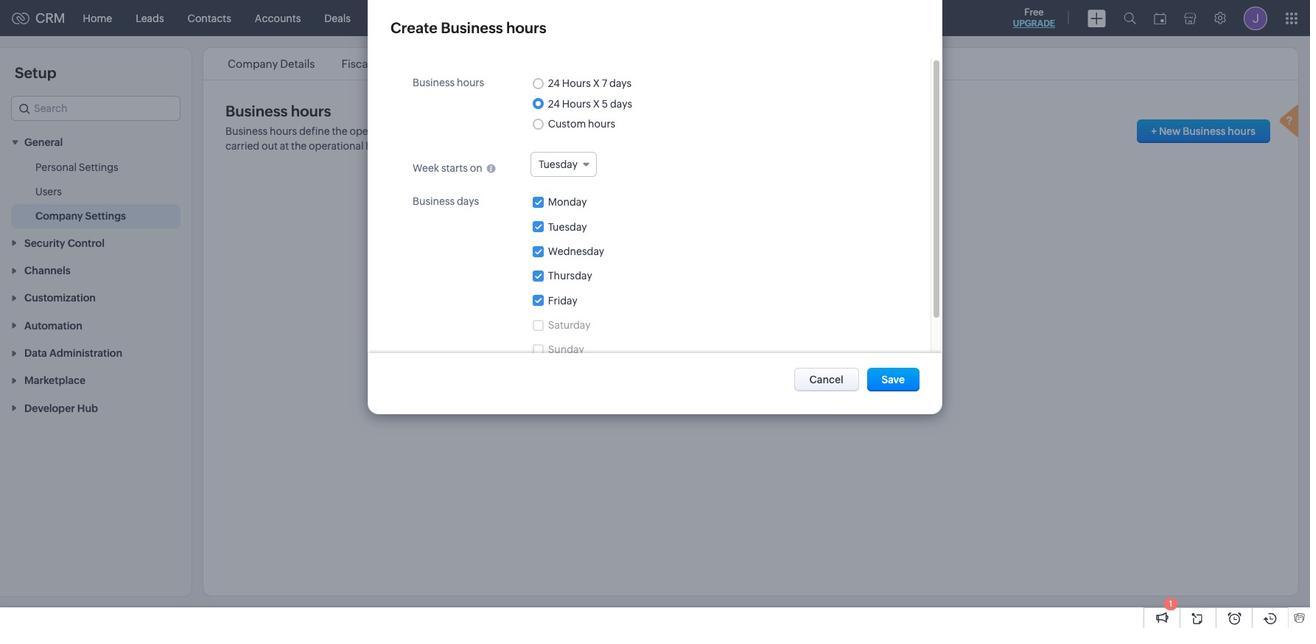 Task type: vqa. For each thing, say whether or not it's contained in the screenshot.
Create Menu image
no



Task type: locate. For each thing, give the bounding box(es) containing it.
1 horizontal spatial the
[[332, 125, 348, 137]]

personal
[[35, 162, 77, 174]]

business
[[441, 19, 503, 36], [413, 77, 455, 88], [226, 102, 288, 119], [226, 125, 268, 137], [1183, 125, 1227, 137], [413, 195, 455, 207]]

0 vertical spatial x
[[593, 78, 600, 89]]

0 vertical spatial settings
[[79, 162, 118, 174]]

2 hours from the top
[[562, 98, 591, 110]]

create business hours
[[391, 19, 547, 36]]

save button
[[867, 368, 920, 391]]

0 vertical spatial 24
[[548, 78, 560, 89]]

the right define
[[332, 125, 348, 137]]

wednesday
[[548, 246, 605, 257]]

profile element
[[1236, 0, 1277, 36]]

1 vertical spatial x
[[593, 98, 600, 110]]

year
[[373, 58, 395, 70]]

1
[[1170, 599, 1173, 608]]

company inside general region
[[35, 210, 83, 222]]

1 vertical spatial of
[[395, 140, 405, 152]]

settings inside 'link'
[[79, 162, 118, 174]]

hours up the 24 hours x 5 days
[[562, 78, 591, 89]]

thursday
[[548, 270, 593, 282]]

to
[[629, 125, 639, 137]]

your
[[448, 125, 470, 137], [664, 125, 686, 137], [407, 140, 429, 152]]

days right 7 at the top left
[[610, 78, 632, 89]]

company down users
[[35, 210, 83, 222]]

calls link
[[481, 0, 527, 36]]

hours up custom hours
[[562, 98, 591, 110]]

0 vertical spatial tuesday
[[539, 159, 578, 170]]

0 horizontal spatial company
[[35, 210, 83, 222]]

company details link
[[226, 58, 317, 70]]

of
[[436, 125, 446, 137], [395, 140, 405, 152]]

days right 5
[[610, 98, 633, 110]]

users link
[[35, 185, 62, 199]]

tuesday down monday
[[548, 221, 587, 233]]

tuesday inside field
[[539, 159, 578, 170]]

2 x from the top
[[593, 98, 600, 110]]

1 vertical spatial operational
[[309, 140, 364, 152]]

settings for personal settings
[[79, 162, 118, 174]]

1 24 from the top
[[548, 78, 560, 89]]

cancel button
[[794, 368, 859, 391]]

setup
[[15, 64, 56, 81]]

0 vertical spatial hours
[[562, 78, 591, 89]]

hours
[[562, 78, 591, 89], [562, 98, 591, 110]]

organization. up starts
[[431, 140, 494, 152]]

your right help
[[664, 125, 686, 137]]

general region
[[0, 156, 192, 229]]

starts
[[442, 162, 468, 174]]

1 vertical spatial 24
[[548, 98, 560, 110]]

personal settings
[[35, 162, 118, 174]]

company settings
[[35, 210, 126, 222]]

carried
[[226, 140, 260, 152]]

the right that
[[798, 125, 813, 137]]

0 vertical spatial business hours
[[413, 77, 484, 88]]

fiscal
[[342, 58, 371, 70]]

new
[[1160, 125, 1181, 137]]

1 horizontal spatial of
[[436, 125, 446, 137]]

the
[[332, 125, 348, 137], [798, 125, 813, 137], [291, 140, 307, 152]]

days for 24 hours x 5 days
[[610, 98, 633, 110]]

search element
[[1115, 0, 1146, 36]]

help image
[[1277, 102, 1306, 143]]

home link
[[71, 0, 124, 36]]

settings
[[79, 162, 118, 174], [85, 210, 126, 222]]

organization. left set
[[472, 125, 535, 137]]

meetings link
[[412, 0, 481, 36]]

free upgrade
[[1014, 7, 1056, 29]]

0 vertical spatial company
[[228, 58, 278, 70]]

company
[[228, 58, 278, 70], [35, 210, 83, 222]]

tasks link
[[363, 0, 412, 36]]

settings down general dropdown button
[[79, 162, 118, 174]]

list containing company details
[[215, 48, 665, 80]]

x
[[593, 78, 600, 89], [593, 98, 600, 110]]

0 horizontal spatial your
[[407, 140, 429, 152]]

organization.
[[472, 125, 535, 137], [431, 140, 494, 152]]

operational
[[350, 125, 405, 137], [309, 140, 364, 152]]

meetings
[[424, 12, 469, 24]]

tuesday down business hours define the operational hours of your organization. set business hours to help your employees ensure that the activities are carried out at the operational hours of your organization.
[[539, 159, 578, 170]]

the right at on the top of the page
[[291, 140, 307, 152]]

deals
[[325, 12, 351, 24]]

settings down personal settings
[[85, 210, 126, 222]]

24 up custom
[[548, 98, 560, 110]]

company settings link
[[35, 209, 126, 224]]

+ new business hours
[[1152, 125, 1256, 137]]

settings for company settings
[[85, 210, 126, 222]]

1 vertical spatial settings
[[85, 210, 126, 222]]

x left 5
[[593, 98, 600, 110]]

general
[[24, 137, 63, 148]]

operational down define
[[309, 140, 364, 152]]

1 horizontal spatial company
[[228, 58, 278, 70]]

hours
[[507, 19, 547, 36], [457, 77, 484, 88], [291, 102, 331, 119], [588, 118, 616, 130], [270, 125, 297, 137], [407, 125, 434, 137], [599, 125, 627, 137], [1229, 125, 1256, 137], [366, 140, 393, 152]]

company for company settings
[[35, 210, 83, 222]]

Tuesday field
[[531, 152, 597, 177]]

24 hours x 5 days
[[548, 98, 633, 110]]

x left 7 at the top left
[[593, 78, 600, 89]]

1 vertical spatial business hours
[[226, 102, 331, 119]]

hours for 7
[[562, 78, 591, 89]]

your up week
[[407, 140, 429, 152]]

reports link
[[527, 0, 589, 36]]

custom hours
[[548, 118, 616, 130]]

days
[[610, 78, 632, 89], [610, 98, 633, 110], [457, 195, 479, 207]]

1 x from the top
[[593, 78, 600, 89]]

1 horizontal spatial your
[[448, 125, 470, 137]]

operational right define
[[350, 125, 405, 137]]

calendar image
[[1155, 12, 1167, 24]]

24 for 24 hours x 7 days
[[548, 78, 560, 89]]

company left "details"
[[228, 58, 278, 70]]

0 horizontal spatial of
[[395, 140, 405, 152]]

days for 24 hours x 7 days
[[610, 78, 632, 89]]

days down on
[[457, 195, 479, 207]]

business days
[[413, 195, 479, 207]]

calls
[[492, 12, 516, 24]]

business hours
[[413, 77, 484, 88], [226, 102, 331, 119]]

2 horizontal spatial the
[[798, 125, 813, 137]]

accounts link
[[243, 0, 313, 36]]

1 vertical spatial company
[[35, 210, 83, 222]]

business hours down create business hours
[[413, 77, 484, 88]]

24
[[548, 78, 560, 89], [548, 98, 560, 110]]

fiscal year link
[[340, 58, 397, 70]]

your up starts
[[448, 125, 470, 137]]

tuesday
[[539, 159, 578, 170], [548, 221, 587, 233]]

0 vertical spatial days
[[610, 78, 632, 89]]

custom
[[548, 118, 586, 130]]

1 horizontal spatial business hours
[[413, 77, 484, 88]]

1 hours from the top
[[562, 78, 591, 89]]

1 vertical spatial days
[[610, 98, 633, 110]]

0 vertical spatial of
[[436, 125, 446, 137]]

crm
[[35, 10, 65, 26]]

list
[[215, 48, 665, 80]]

1 vertical spatial hours
[[562, 98, 591, 110]]

5
[[602, 98, 608, 110]]

personal settings link
[[35, 160, 118, 175]]

search image
[[1124, 12, 1137, 24]]

0 horizontal spatial business hours
[[226, 102, 331, 119]]

crm link
[[12, 10, 65, 26]]

1 vertical spatial organization.
[[431, 140, 494, 152]]

upgrade
[[1014, 18, 1056, 29]]

business hours up at on the top of the page
[[226, 102, 331, 119]]

24 up the 24 hours x 5 days
[[548, 78, 560, 89]]

save
[[882, 374, 905, 386]]

2 24 from the top
[[548, 98, 560, 110]]



Task type: describe. For each thing, give the bounding box(es) containing it.
0 horizontal spatial the
[[291, 140, 307, 152]]

business inside business hours define the operational hours of your organization. set business hours to help your employees ensure that the activities are carried out at the operational hours of your organization.
[[226, 125, 268, 137]]

reports
[[539, 12, 577, 24]]

1 vertical spatial tuesday
[[548, 221, 587, 233]]

home
[[83, 12, 112, 24]]

general button
[[0, 128, 192, 156]]

are
[[860, 125, 875, 137]]

sunday
[[548, 344, 585, 356]]

7
[[602, 78, 608, 89]]

24 hours x 7 days
[[548, 78, 632, 89]]

week starts on
[[413, 162, 483, 174]]

cancel
[[810, 374, 844, 386]]

details
[[280, 58, 315, 70]]

ensure
[[742, 125, 774, 137]]

hours for 5
[[562, 98, 591, 110]]

on
[[470, 162, 483, 174]]

business hours define the operational hours of your organization. set business hours to help your employees ensure that the activities are carried out at the operational hours of your organization.
[[226, 125, 875, 152]]

help
[[641, 125, 662, 137]]

leads
[[136, 12, 164, 24]]

2 vertical spatial days
[[457, 195, 479, 207]]

saturday
[[548, 319, 591, 331]]

2 horizontal spatial your
[[664, 125, 686, 137]]

company for company details
[[228, 58, 278, 70]]

leads link
[[124, 0, 176, 36]]

x for 7
[[593, 78, 600, 89]]

deals link
[[313, 0, 363, 36]]

out
[[262, 140, 278, 152]]

week
[[413, 162, 440, 174]]

0 vertical spatial operational
[[350, 125, 405, 137]]

profile image
[[1245, 6, 1268, 30]]

contacts link
[[176, 0, 243, 36]]

that
[[777, 125, 796, 137]]

friday
[[548, 295, 578, 307]]

accounts
[[255, 12, 301, 24]]

contacts
[[188, 12, 231, 24]]

x for 5
[[593, 98, 600, 110]]

set
[[537, 125, 553, 137]]

define
[[299, 125, 330, 137]]

logo image
[[12, 12, 29, 24]]

at
[[280, 140, 289, 152]]

employees
[[688, 125, 740, 137]]

users
[[35, 186, 62, 198]]

business
[[555, 125, 597, 137]]

24 for 24 hours x 5 days
[[548, 98, 560, 110]]

create
[[391, 19, 438, 36]]

0 vertical spatial organization.
[[472, 125, 535, 137]]

activities
[[815, 125, 858, 137]]

monday
[[548, 196, 587, 208]]

company details
[[228, 58, 315, 70]]

tasks
[[374, 12, 401, 24]]

free
[[1025, 7, 1044, 18]]

fiscal year
[[342, 58, 395, 70]]

+
[[1152, 125, 1158, 137]]



